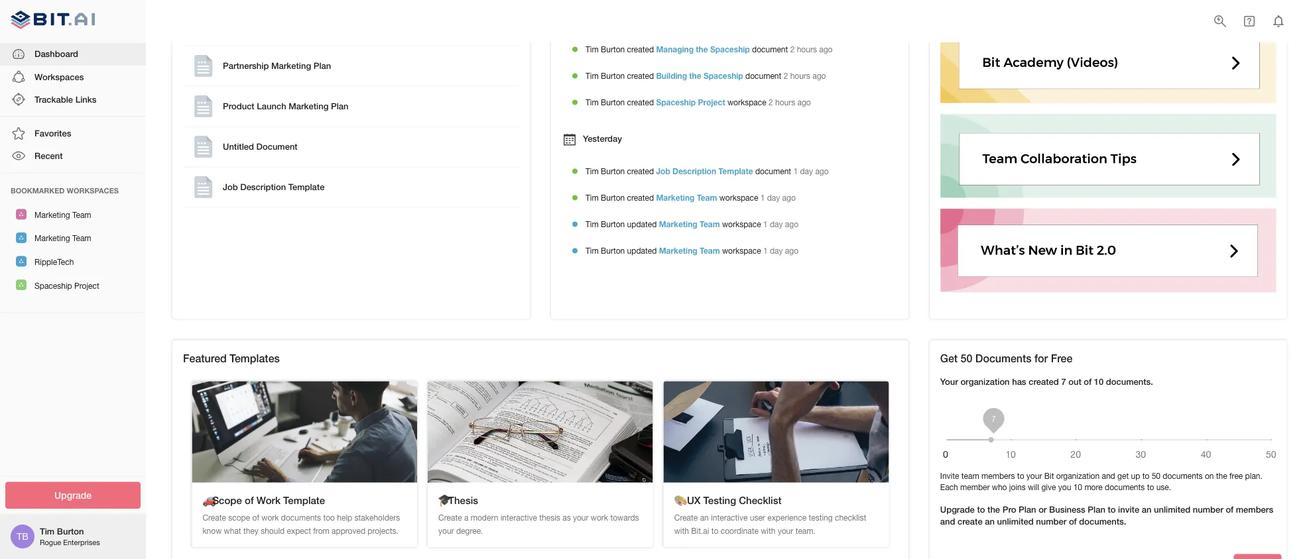 Task type: vqa. For each thing, say whether or not it's contained in the screenshot.


Task type: locate. For each thing, give the bounding box(es) containing it.
0 vertical spatial documents
[[1163, 472, 1203, 481]]

created for managing the spaceship
[[627, 45, 654, 54]]

1 horizontal spatial unlimited
[[1154, 505, 1190, 515]]

0 horizontal spatial upgrade
[[54, 490, 92, 501]]

2 vertical spatial template
[[283, 495, 325, 507]]

create inside create a modern interactive thesis as your work towards your degree.
[[438, 514, 462, 523]]

unlimited down pro
[[997, 517, 1034, 527]]

2 create from the left
[[438, 514, 462, 523]]

1 vertical spatial and
[[940, 517, 955, 527]]

work left the towards
[[591, 514, 608, 523]]

trackable links button
[[0, 88, 146, 111]]

to up create at the right bottom of the page
[[977, 505, 985, 515]]

tim
[[585, 45, 599, 54], [585, 71, 599, 81], [585, 98, 599, 107], [585, 167, 599, 176], [585, 193, 599, 203], [585, 220, 599, 229], [585, 246, 599, 256], [40, 527, 54, 537]]

document
[[752, 45, 788, 54], [745, 71, 781, 81], [755, 167, 791, 176]]

1 horizontal spatial 10
[[1094, 377, 1104, 388]]

should
[[261, 527, 285, 536]]

1 vertical spatial marketing team link
[[659, 220, 720, 229]]

10 inside invite team members to your bit organization and get up to 50 documents on the free plan. each member who joins will give you 10 more documents to use.
[[1073, 483, 1082, 493]]

upgrade inside upgrade to the pro plan or business plan to invite an unlimited number of members and create an unlimited number of documents.
[[940, 505, 975, 515]]

project down rippletech button
[[74, 281, 99, 290]]

to
[[1017, 472, 1024, 481], [1142, 472, 1149, 481], [1147, 483, 1154, 493], [977, 505, 985, 515], [1108, 505, 1116, 515], [711, 527, 718, 536]]

1 horizontal spatial interactive
[[711, 514, 748, 523]]

organization down "documents"
[[961, 377, 1010, 388]]

2 work from the left
[[591, 514, 608, 523]]

interactive
[[500, 514, 537, 523], [711, 514, 748, 523]]

create for 🎓thesis
[[438, 514, 462, 523]]

the
[[696, 45, 708, 54], [689, 71, 701, 81], [1216, 472, 1227, 481], [987, 505, 1000, 515]]

dashboard button
[[0, 43, 146, 66]]

spaceship inside spaceship project button
[[34, 281, 72, 290]]

0 horizontal spatial unlimited
[[997, 517, 1034, 527]]

the right the on on the bottom right of page
[[1216, 472, 1227, 481]]

1 vertical spatial project
[[74, 281, 99, 290]]

documents down get
[[1105, 483, 1145, 493]]

0 horizontal spatial members
[[981, 472, 1015, 481]]

created for job description template
[[627, 167, 654, 176]]

with down user
[[761, 527, 775, 536]]

member
[[960, 483, 990, 493]]

to inside create an interactive user experience testing checklist with bit.ai to coordinate with your team.
[[711, 527, 718, 536]]

0 vertical spatial updated
[[627, 220, 657, 229]]

launch
[[257, 101, 286, 112]]

and left create at the right bottom of the page
[[940, 517, 955, 527]]

invite
[[1118, 505, 1139, 515]]

description up tim burton created marketing team workspace 1 day ago
[[672, 167, 716, 176]]

an right create at the right bottom of the page
[[985, 517, 995, 527]]

hours for tim burton created building the spaceship document 2 hours ago
[[790, 71, 810, 81]]

plan down partnership marketing plan link
[[331, 101, 349, 112]]

upgrade inside button
[[54, 490, 92, 501]]

create inside create an interactive user experience testing checklist with bit.ai to coordinate with your team.
[[674, 514, 698, 523]]

projects.
[[368, 527, 398, 536]]

project inside spaceship project button
[[74, 281, 99, 290]]

2 horizontal spatial create
[[674, 514, 698, 523]]

1 vertical spatial job
[[223, 182, 238, 193]]

2 vertical spatial documents
[[281, 514, 321, 523]]

1 horizontal spatial and
[[1102, 472, 1115, 481]]

3 create from the left
[[674, 514, 698, 523]]

create left a
[[438, 514, 462, 523]]

and
[[1102, 472, 1115, 481], [940, 517, 955, 527]]

0 vertical spatial organization
[[961, 377, 1010, 388]]

0 vertical spatial job
[[656, 167, 670, 176]]

spaceship down tim burton created managing the spaceship document 2 hours ago
[[704, 71, 743, 81]]

members inside upgrade to the pro plan or business plan to invite an unlimited number of members and create an unlimited number of documents.
[[1236, 505, 1273, 515]]

create scope of work documents too help stakeholders know what they should expect from approved projects.
[[203, 514, 400, 536]]

1 vertical spatial marketing team
[[34, 234, 91, 243]]

marketing team down bookmarked workspaces
[[34, 210, 91, 220]]

1 updated from the top
[[627, 220, 657, 229]]

untitled document link
[[186, 130, 517, 164]]

featured
[[183, 352, 227, 365]]

🎓thesis image
[[428, 382, 653, 483]]

of down free
[[1226, 505, 1234, 515]]

created for building the spaceship
[[627, 71, 654, 81]]

0 horizontal spatial description
[[240, 182, 286, 193]]

job down untitled
[[223, 182, 238, 193]]

to right 'bit.ai'
[[711, 527, 718, 536]]

1 vertical spatial upgrade
[[940, 505, 975, 515]]

2 for tim burton created building the spaceship document 2 hours ago
[[784, 71, 788, 81]]

2 vertical spatial 2
[[769, 98, 773, 107]]

0 horizontal spatial and
[[940, 517, 955, 527]]

1 create from the left
[[203, 514, 226, 523]]

marketing team
[[34, 210, 91, 220], [34, 234, 91, 243]]

0 horizontal spatial 2
[[769, 98, 773, 107]]

and left get
[[1102, 472, 1115, 481]]

spaceship project button
[[0, 273, 146, 297]]

2 tim burton updated marketing team workspace 1 day ago from the top
[[585, 246, 798, 256]]

2 interactive from the left
[[711, 514, 748, 523]]

1 vertical spatial 10
[[1073, 483, 1082, 493]]

template
[[718, 167, 753, 176], [288, 182, 325, 193], [283, 495, 325, 507]]

1 work from the left
[[261, 514, 279, 523]]

1 horizontal spatial 2
[[784, 71, 788, 81]]

create for 🎨 ux testing checklist
[[674, 514, 698, 523]]

work inside the 'create scope of work documents too help stakeholders know what they should expect from approved projects.'
[[261, 514, 279, 523]]

upgrade button
[[5, 482, 141, 509]]

as
[[562, 514, 571, 523]]

rippletech
[[34, 257, 74, 267]]

2 horizontal spatial 2
[[790, 45, 795, 54]]

templates
[[230, 352, 280, 365]]

work up should
[[261, 514, 279, 523]]

10 right out
[[1094, 377, 1104, 388]]

documents. right out
[[1106, 377, 1153, 388]]

pro
[[1002, 505, 1016, 515]]

plan up product launch marketing plan link
[[314, 61, 331, 71]]

🎨 ux testing checklist image
[[664, 382, 889, 483]]

organization inside invite team members to your bit organization and get up to 50 documents on the free plan. each member who joins will give you 10 more documents to use.
[[1056, 472, 1100, 481]]

0 vertical spatial marketing team
[[34, 210, 91, 220]]

degree.
[[456, 527, 483, 536]]

the left pro
[[987, 505, 1000, 515]]

1 vertical spatial description
[[240, 182, 286, 193]]

upgrade up create at the right bottom of the page
[[940, 505, 975, 515]]

0 horizontal spatial interactive
[[500, 514, 537, 523]]

1 horizontal spatial members
[[1236, 505, 1273, 515]]

an up 'bit.ai'
[[700, 514, 709, 523]]

0 horizontal spatial job description template link
[[186, 170, 517, 205]]

for
[[1035, 352, 1048, 365]]

of up they
[[252, 514, 259, 523]]

1 vertical spatial documents.
[[1079, 517, 1126, 527]]

50 right get
[[961, 352, 972, 365]]

0 vertical spatial marketing team link
[[656, 193, 717, 203]]

ago
[[819, 45, 833, 54], [812, 71, 826, 81], [797, 98, 811, 107], [815, 167, 829, 176], [782, 193, 796, 203], [785, 220, 798, 229], [785, 246, 798, 256]]

0 vertical spatial template
[[718, 167, 753, 176]]

0 vertical spatial number
[[1193, 505, 1223, 515]]

template up tim burton created marketing team workspace 1 day ago
[[718, 167, 753, 176]]

and inside invite team members to your bit organization and get up to 50 documents on the free plan. each member who joins will give you 10 more documents to use.
[[1102, 472, 1115, 481]]

number down or
[[1036, 517, 1067, 527]]

partnership marketing plan link
[[186, 49, 517, 83]]

joins
[[1009, 483, 1026, 493]]

documents inside the 'create scope of work documents too help stakeholders know what they should expect from approved projects.'
[[281, 514, 321, 523]]

10
[[1094, 377, 1104, 388], [1073, 483, 1082, 493]]

0 vertical spatial upgrade
[[54, 490, 92, 501]]

document
[[256, 142, 298, 152]]

upgrade for upgrade
[[54, 490, 92, 501]]

of left 'work'
[[245, 495, 254, 507]]

with left 'bit.ai'
[[674, 527, 689, 536]]

marketing team link
[[656, 193, 717, 203], [659, 220, 720, 229], [659, 246, 720, 256]]

upgrade
[[54, 490, 92, 501], [940, 505, 975, 515]]

spaceship down building
[[656, 98, 696, 107]]

partnership
[[223, 61, 269, 71]]

1 interactive from the left
[[500, 514, 537, 523]]

marketing
[[271, 61, 311, 71], [289, 101, 329, 112], [656, 193, 695, 203], [34, 210, 70, 220], [659, 220, 697, 229], [34, 234, 70, 243], [659, 246, 697, 256]]

1 vertical spatial hours
[[790, 71, 810, 81]]

🎓thesis
[[438, 495, 478, 507]]

0 horizontal spatial 50
[[961, 352, 972, 365]]

0 horizontal spatial project
[[74, 281, 99, 290]]

0 vertical spatial 2
[[790, 45, 795, 54]]

marketing team button down bookmarked workspaces
[[0, 203, 146, 226]]

0 vertical spatial hours
[[797, 45, 817, 54]]

1 vertical spatial 2
[[784, 71, 788, 81]]

interactive inside create a modern interactive thesis as your work towards your degree.
[[500, 514, 537, 523]]

organization up you
[[1056, 472, 1100, 481]]

job description template link
[[656, 167, 753, 176], [186, 170, 517, 205]]

2 vertical spatial document
[[755, 167, 791, 176]]

the inside upgrade to the pro plan or business plan to invite an unlimited number of members and create an unlimited number of documents.
[[987, 505, 1000, 515]]

2 for tim burton created managing the spaceship document 2 hours ago
[[790, 45, 795, 54]]

50 inside invite team members to your bit organization and get up to 50 documents on the free plan. each member who joins will give you 10 more documents to use.
[[1152, 472, 1161, 481]]

members
[[981, 472, 1015, 481], [1236, 505, 1273, 515]]

create up know
[[203, 514, 226, 523]]

unlimited down use.
[[1154, 505, 1190, 515]]

1 vertical spatial organization
[[1056, 472, 1100, 481]]

1 vertical spatial 50
[[1152, 472, 1161, 481]]

use.
[[1156, 483, 1171, 493]]

0 vertical spatial document
[[752, 45, 788, 54]]

create down 🎨
[[674, 514, 698, 523]]

towards
[[610, 514, 639, 523]]

team
[[697, 193, 717, 203], [72, 210, 91, 220], [700, 220, 720, 229], [72, 234, 91, 243], [700, 246, 720, 256]]

marketing team button up rippletech
[[0, 226, 146, 250]]

document for building the spaceship
[[745, 71, 781, 81]]

marketing team up rippletech
[[34, 234, 91, 243]]

spaceship
[[710, 45, 750, 54], [704, 71, 743, 81], [656, 98, 696, 107], [34, 281, 72, 290]]

1 horizontal spatial 50
[[1152, 472, 1161, 481]]

0 vertical spatial tim burton updated marketing team workspace 1 day ago
[[585, 220, 798, 229]]

work
[[261, 514, 279, 523], [591, 514, 608, 523]]

your
[[1026, 472, 1042, 481], [573, 514, 589, 523], [438, 527, 454, 536], [778, 527, 793, 536]]

1 vertical spatial tim burton updated marketing team workspace 1 day ago
[[585, 246, 798, 256]]

2 with from the left
[[761, 527, 775, 536]]

1 horizontal spatial project
[[698, 98, 725, 107]]

description down untitled document
[[240, 182, 286, 193]]

stakeholders
[[354, 514, 400, 523]]

an right invite
[[1142, 505, 1152, 515]]

job description template link down 'untitled document' link
[[186, 170, 517, 205]]

your up the will
[[1026, 472, 1042, 481]]

from
[[313, 527, 329, 536]]

0 horizontal spatial 10
[[1073, 483, 1082, 493]]

create
[[958, 517, 983, 527]]

1 for marketing team link to the middle
[[763, 220, 768, 229]]

1 horizontal spatial documents
[[1105, 483, 1145, 493]]

checklist
[[739, 495, 781, 507]]

has
[[1012, 377, 1026, 388]]

job up tim burton created marketing team workspace 1 day ago
[[656, 167, 670, 176]]

1 vertical spatial unlimited
[[997, 517, 1034, 527]]

0 horizontal spatial work
[[261, 514, 279, 523]]

50 up use.
[[1152, 472, 1161, 481]]

1 marketing team from the top
[[34, 210, 91, 220]]

2 horizontal spatial documents
[[1163, 472, 1203, 481]]

scope
[[228, 514, 250, 523]]

1 vertical spatial updated
[[627, 246, 657, 256]]

0 horizontal spatial an
[[700, 514, 709, 523]]

each
[[940, 483, 958, 493]]

create inside the 'create scope of work documents too help stakeholders know what they should expect from approved projects.'
[[203, 514, 226, 523]]

1 vertical spatial document
[[745, 71, 781, 81]]

links
[[75, 94, 96, 104]]

to up joins
[[1017, 472, 1024, 481]]

experience
[[767, 514, 806, 523]]

1 horizontal spatial with
[[761, 527, 775, 536]]

0 vertical spatial members
[[981, 472, 1015, 481]]

1 vertical spatial members
[[1236, 505, 1273, 515]]

0 horizontal spatial organization
[[961, 377, 1010, 388]]

0 horizontal spatial create
[[203, 514, 226, 523]]

1 horizontal spatial description
[[672, 167, 716, 176]]

organization
[[961, 377, 1010, 388], [1056, 472, 1100, 481]]

created for marketing team
[[627, 193, 654, 203]]

number
[[1193, 505, 1223, 515], [1036, 517, 1067, 527]]

interactive left thesis
[[500, 514, 537, 523]]

0 vertical spatial description
[[672, 167, 716, 176]]

job description template link up tim burton created marketing team workspace 1 day ago
[[656, 167, 753, 176]]

spaceship up 'tim burton created building the spaceship document 2 hours ago' at top
[[710, 45, 750, 54]]

0 vertical spatial and
[[1102, 472, 1115, 481]]

tim burton created marketing team workspace 1 day ago
[[585, 193, 796, 203]]

template up the 'create scope of work documents too help stakeholders know what they should expect from approved projects.'
[[283, 495, 325, 507]]

product launch marketing plan
[[223, 101, 349, 112]]

expect
[[287, 527, 311, 536]]

upgrade up tim burton rogue enterprises at left bottom
[[54, 490, 92, 501]]

building the spaceship link
[[656, 71, 743, 81]]

0 vertical spatial unlimited
[[1154, 505, 1190, 515]]

2 vertical spatial marketing team link
[[659, 246, 720, 256]]

1 horizontal spatial upgrade
[[940, 505, 975, 515]]

bit.ai
[[691, 527, 709, 536]]

members down plan.
[[1236, 505, 1273, 515]]

0 vertical spatial documents.
[[1106, 377, 1153, 388]]

bookmarked workspaces
[[11, 186, 119, 195]]

interactive up coordinate
[[711, 514, 748, 523]]

documents. inside upgrade to the pro plan or business plan to invite an unlimited number of members and create an unlimited number of documents.
[[1079, 517, 1126, 527]]

dashboard
[[34, 49, 78, 59]]

1 horizontal spatial organization
[[1056, 472, 1100, 481]]

10 right you
[[1073, 483, 1082, 493]]

members up who
[[981, 472, 1015, 481]]

create a modern interactive thesis as your work towards your degree.
[[438, 514, 639, 536]]

1 horizontal spatial work
[[591, 514, 608, 523]]

0 horizontal spatial number
[[1036, 517, 1067, 527]]

team.
[[796, 527, 816, 536]]

1 horizontal spatial create
[[438, 514, 462, 523]]

documents up use.
[[1163, 472, 1203, 481]]

0 horizontal spatial with
[[674, 527, 689, 536]]

spaceship down rippletech
[[34, 281, 72, 290]]

template down document
[[288, 182, 325, 193]]

your right "as"
[[573, 514, 589, 523]]

2 updated from the top
[[627, 246, 657, 256]]

number down the on on the bottom right of page
[[1193, 505, 1223, 515]]

job
[[656, 167, 670, 176], [223, 182, 238, 193]]

project down 'tim burton created building the spaceship document 2 hours ago' at top
[[698, 98, 725, 107]]

plan left or
[[1019, 505, 1036, 515]]

burton
[[601, 45, 625, 54], [601, 71, 625, 81], [601, 98, 625, 107], [601, 167, 625, 176], [601, 193, 625, 203], [601, 220, 625, 229], [601, 246, 625, 256], [57, 527, 84, 537]]

0 horizontal spatial documents
[[281, 514, 321, 523]]

you
[[1058, 483, 1071, 493]]

upgrade for upgrade to the pro plan or business plan to invite an unlimited number of members and create an unlimited number of documents.
[[940, 505, 975, 515]]

documents. down invite
[[1079, 517, 1126, 527]]

of
[[1084, 377, 1092, 388], [245, 495, 254, 507], [1226, 505, 1234, 515], [252, 514, 259, 523], [1069, 517, 1077, 527]]

documents
[[1163, 472, 1203, 481], [1105, 483, 1145, 493], [281, 514, 321, 523]]

1 horizontal spatial number
[[1193, 505, 1223, 515]]

team
[[961, 472, 979, 481]]

1 tim burton updated marketing team workspace 1 day ago from the top
[[585, 220, 798, 229]]

1 marketing team button from the top
[[0, 203, 146, 226]]

your down experience
[[778, 527, 793, 536]]

tim burton created spaceship project workspace 2 hours ago
[[585, 98, 811, 107]]

documents up expect
[[281, 514, 321, 523]]



Task type: describe. For each thing, give the bounding box(es) containing it.
0 vertical spatial 50
[[961, 352, 972, 365]]

of inside the 'create scope of work documents too help stakeholders know what they should expect from approved projects.'
[[252, 514, 259, 523]]

know
[[203, 527, 222, 536]]

spaceship project
[[34, 281, 99, 290]]

up
[[1131, 472, 1140, 481]]

tim inside tim burton rogue enterprises
[[40, 527, 54, 537]]

team for the bottommost marketing team link
[[700, 246, 720, 256]]

thesis
[[539, 514, 560, 523]]

workspaces
[[34, 71, 84, 82]]

the right building
[[689, 71, 701, 81]]

7
[[1061, 377, 1066, 388]]

or
[[1039, 505, 1047, 515]]

work inside create a modern interactive thesis as your work towards your degree.
[[591, 514, 608, 523]]

your inside create an interactive user experience testing checklist with bit.ai to coordinate with your team.
[[778, 527, 793, 536]]

a
[[464, 514, 468, 523]]

trackable links
[[34, 94, 96, 104]]

plan.
[[1245, 472, 1263, 481]]

2 marketing team button from the top
[[0, 226, 146, 250]]

managing the spaceship link
[[656, 45, 750, 54]]

on
[[1205, 472, 1214, 481]]

invite
[[940, 472, 959, 481]]

to left use.
[[1147, 483, 1154, 493]]

and inside upgrade to the pro plan or business plan to invite an unlimited number of members and create an unlimited number of documents.
[[940, 517, 955, 527]]

1 vertical spatial number
[[1036, 517, 1067, 527]]

2 horizontal spatial an
[[1142, 505, 1152, 515]]

tim burton rogue enterprises
[[40, 527, 100, 547]]

workspaces
[[67, 186, 119, 195]]

2 vertical spatial hours
[[775, 98, 795, 107]]

create for 🚗scope of work template
[[203, 514, 226, 523]]

recent
[[34, 151, 63, 161]]

more
[[1085, 483, 1103, 493]]

your
[[940, 377, 958, 388]]

building
[[656, 71, 687, 81]]

business
[[1049, 505, 1085, 515]]

team for the top marketing team link
[[697, 193, 717, 203]]

your inside invite team members to your bit organization and get up to 50 documents on the free plan. each member who joins will give you 10 more documents to use.
[[1026, 472, 1042, 481]]

burton inside tim burton rogue enterprises
[[57, 527, 84, 537]]

document for managing the spaceship
[[752, 45, 788, 54]]

featured templates
[[183, 352, 280, 365]]

an inside create an interactive user experience testing checklist with bit.ai to coordinate with your team.
[[700, 514, 709, 523]]

🚗scope
[[203, 495, 242, 507]]

free
[[1051, 352, 1073, 365]]

rippletech button
[[0, 250, 146, 273]]

1 horizontal spatial job
[[656, 167, 670, 176]]

created for spaceship project
[[627, 98, 654, 107]]

document for job description template
[[755, 167, 791, 176]]

1 horizontal spatial job description template link
[[656, 167, 753, 176]]

the inside invite team members to your bit organization and get up to 50 documents on the free plan. each member who joins will give you 10 more documents to use.
[[1216, 472, 1227, 481]]

get
[[1117, 472, 1129, 481]]

1 vertical spatial documents
[[1105, 483, 1145, 493]]

to right up
[[1142, 472, 1149, 481]]

1 for the bottommost marketing team link
[[763, 246, 768, 256]]

who
[[992, 483, 1007, 493]]

team for marketing team link to the middle
[[700, 220, 720, 229]]

untitled
[[223, 142, 254, 152]]

🚗scope of work template
[[203, 495, 325, 507]]

trackable
[[34, 94, 73, 104]]

get 50 documents for free
[[940, 352, 1073, 365]]

plan down more
[[1088, 505, 1105, 515]]

coordinate
[[721, 527, 759, 536]]

invite team members to your bit organization and get up to 50 documents on the free plan. each member who joins will give you 10 more documents to use.
[[940, 472, 1263, 493]]

hours for tim burton created managing the spaceship document 2 hours ago
[[797, 45, 817, 54]]

work
[[257, 495, 280, 507]]

spaceship project link
[[656, 98, 725, 107]]

1 with from the left
[[674, 527, 689, 536]]

0 vertical spatial project
[[698, 98, 725, 107]]

out
[[1068, 377, 1081, 388]]

bookmarked
[[11, 186, 65, 195]]

your left degree.
[[438, 527, 454, 536]]

partnership marketing plan
[[223, 61, 331, 71]]

workspaces button
[[0, 66, 146, 88]]

job description template
[[223, 182, 325, 193]]

recent button
[[0, 145, 146, 167]]

tim burton created managing the spaceship document 2 hours ago
[[585, 45, 833, 54]]

upgrade to the pro plan or business plan to invite an unlimited number of members and create an unlimited number of documents.
[[940, 505, 1273, 527]]

0 horizontal spatial job
[[223, 182, 238, 193]]

give
[[1041, 483, 1056, 493]]

free
[[1230, 472, 1243, 481]]

1 vertical spatial template
[[288, 182, 325, 193]]

ux
[[687, 495, 701, 507]]

of down business
[[1069, 517, 1077, 527]]

untitled document
[[223, 142, 298, 152]]

members inside invite team members to your bit organization and get up to 50 documents on the free plan. each member who joins will give you 10 more documents to use.
[[981, 472, 1015, 481]]

user
[[750, 514, 765, 523]]

get
[[940, 352, 958, 365]]

too
[[323, 514, 335, 523]]

rogue
[[40, 539, 61, 547]]

product
[[223, 101, 254, 112]]

tim burton created building the spaceship document 2 hours ago
[[585, 71, 826, 81]]

they
[[243, 527, 259, 536]]

will
[[1028, 483, 1039, 493]]

modern
[[471, 514, 498, 523]]

🎨 ux testing checklist
[[674, 495, 781, 507]]

the up building the spaceship link
[[696, 45, 708, 54]]

1 horizontal spatial an
[[985, 517, 995, 527]]

🚗scope of work template image
[[192, 382, 417, 483]]

tb
[[17, 532, 28, 542]]

favorites
[[34, 128, 71, 138]]

yesterday
[[583, 134, 622, 144]]

checklist
[[835, 514, 866, 523]]

testing
[[809, 514, 833, 523]]

interactive inside create an interactive user experience testing checklist with bit.ai to coordinate with your team.
[[711, 514, 748, 523]]

0 vertical spatial 10
[[1094, 377, 1104, 388]]

your organization has created 7 out of 10 documents.
[[940, 377, 1153, 388]]

of right out
[[1084, 377, 1092, 388]]

1 for the top marketing team link
[[760, 193, 765, 203]]

documents
[[975, 352, 1032, 365]]

testing
[[703, 495, 736, 507]]

favorites button
[[0, 122, 146, 145]]

2 marketing team from the top
[[34, 234, 91, 243]]

tim burton created job description template document 1 day ago
[[585, 167, 829, 176]]

to left invite
[[1108, 505, 1116, 515]]



